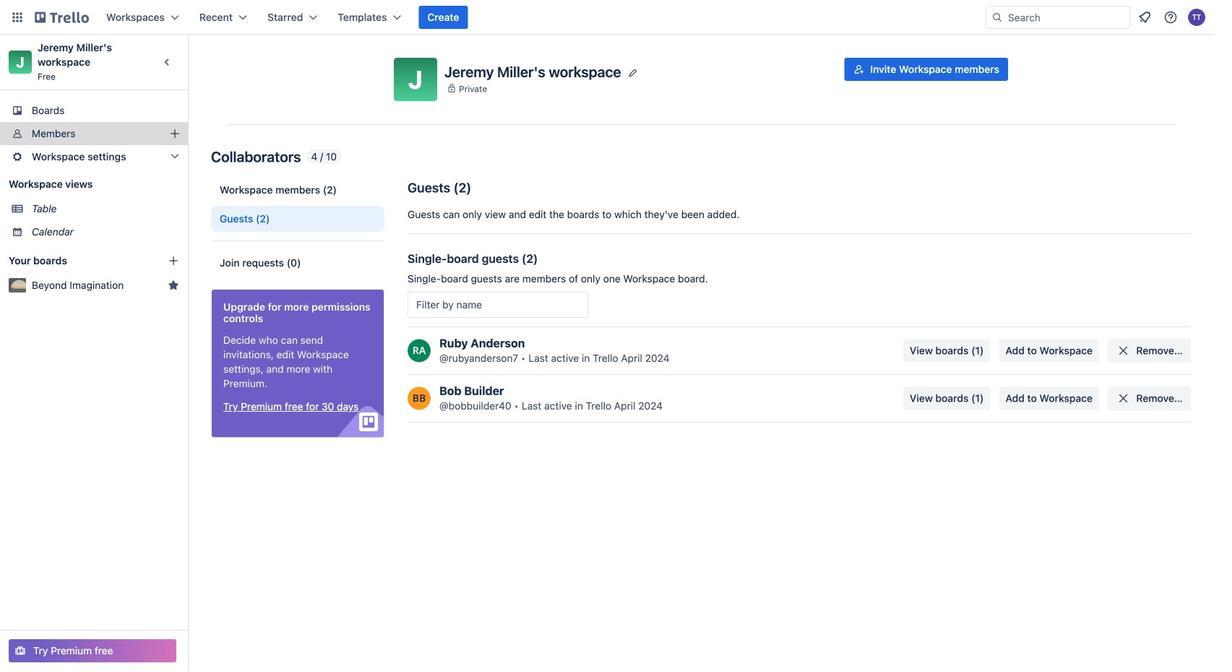Task type: vqa. For each thing, say whether or not it's contained in the screenshot.
Ruby Anderson (rubyanderson7) image
yes



Task type: describe. For each thing, give the bounding box(es) containing it.
0 notifications image
[[1137, 9, 1154, 26]]

bob builder (bobbuilder40) image
[[408, 387, 431, 410]]

Filter by name text field
[[408, 292, 589, 318]]

add board image
[[168, 255, 179, 267]]

switch to… image
[[10, 10, 25, 25]]



Task type: locate. For each thing, give the bounding box(es) containing it.
search image
[[992, 12, 1004, 23]]

Search field
[[986, 6, 1131, 29]]

open information menu image
[[1164, 10, 1179, 25]]

your boards with 1 items element
[[9, 252, 146, 270]]

status
[[307, 150, 341, 164]]

starred icon image
[[168, 280, 179, 291]]

terry turtle (terryturtle) image
[[1189, 9, 1206, 26]]

ruby anderson (rubyanderson7) image
[[408, 340, 431, 363]]

workspace navigation collapse icon image
[[158, 52, 178, 72]]

primary element
[[0, 0, 1215, 35]]

back to home image
[[35, 6, 89, 29]]



